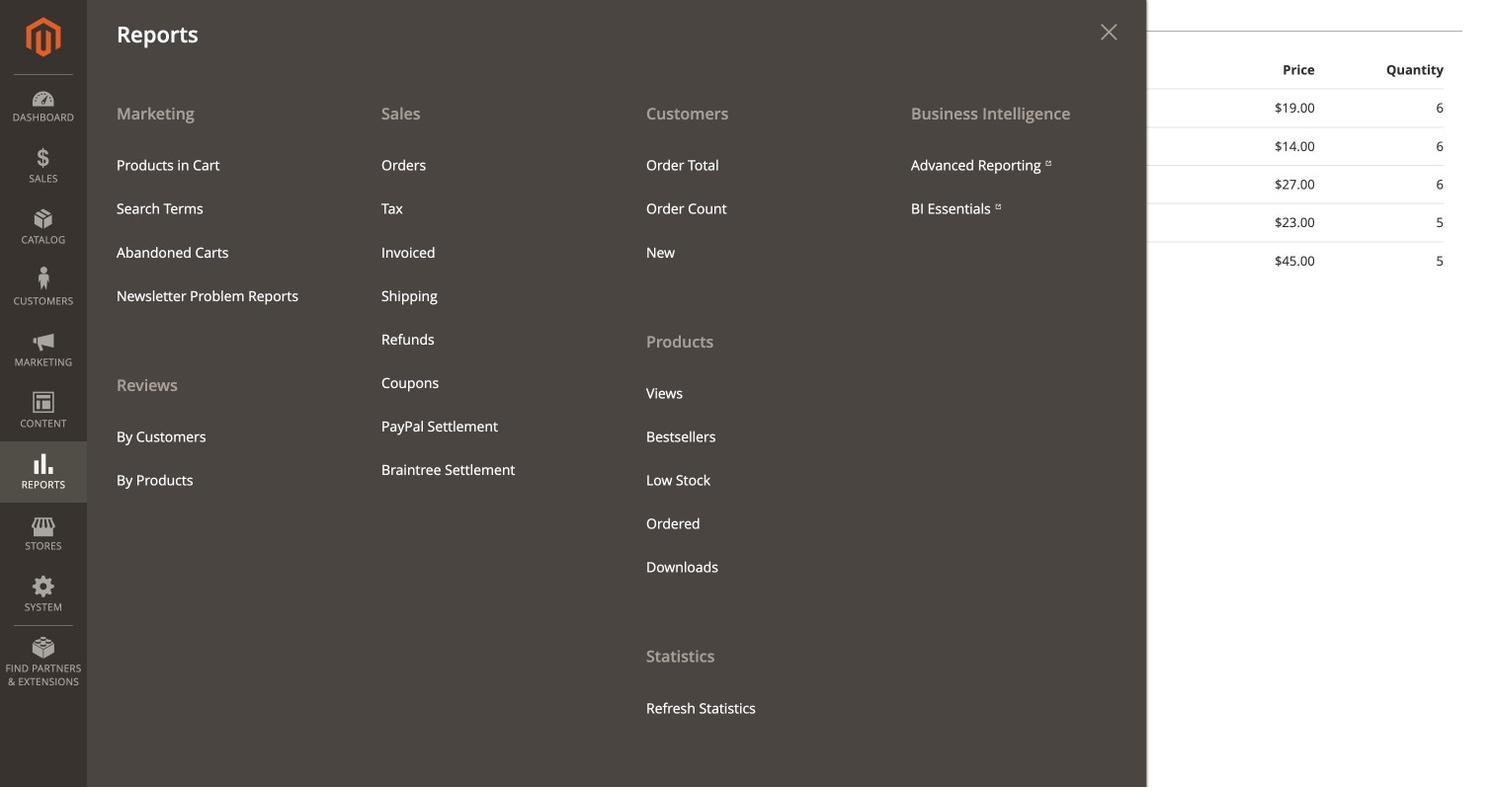 Task type: locate. For each thing, give the bounding box(es) containing it.
tab
[[566, 0, 675, 32]]

menu bar
[[0, 0, 1146, 788]]

menu
[[87, 91, 1146, 788], [87, 91, 352, 503], [617, 91, 881, 731], [102, 144, 337, 318], [367, 144, 602, 492], [631, 144, 867, 274], [896, 144, 1131, 231], [631, 372, 867, 590], [102, 416, 337, 503]]



Task type: vqa. For each thing, say whether or not it's contained in the screenshot.
menu bar
yes



Task type: describe. For each thing, give the bounding box(es) containing it.
magento admin panel image
[[26, 17, 61, 57]]



